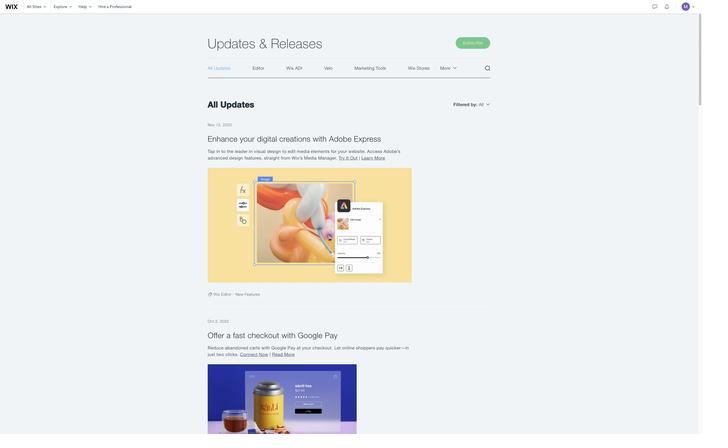 Task type: locate. For each thing, give the bounding box(es) containing it.
help button
[[75, 0, 95, 13]]



Task type: vqa. For each thing, say whether or not it's contained in the screenshot.
THE WIX ANALYTICS 2.0 option
no



Task type: describe. For each thing, give the bounding box(es) containing it.
hire
[[98, 4, 106, 9]]

help
[[79, 4, 87, 9]]

hire a professional link
[[95, 0, 135, 13]]

explore
[[54, 4, 67, 9]]

professional
[[110, 4, 132, 9]]

all sites
[[27, 4, 41, 9]]

all
[[27, 4, 31, 9]]

sites
[[32, 4, 41, 9]]

a
[[107, 4, 109, 9]]

hire a professional
[[98, 4, 132, 9]]



